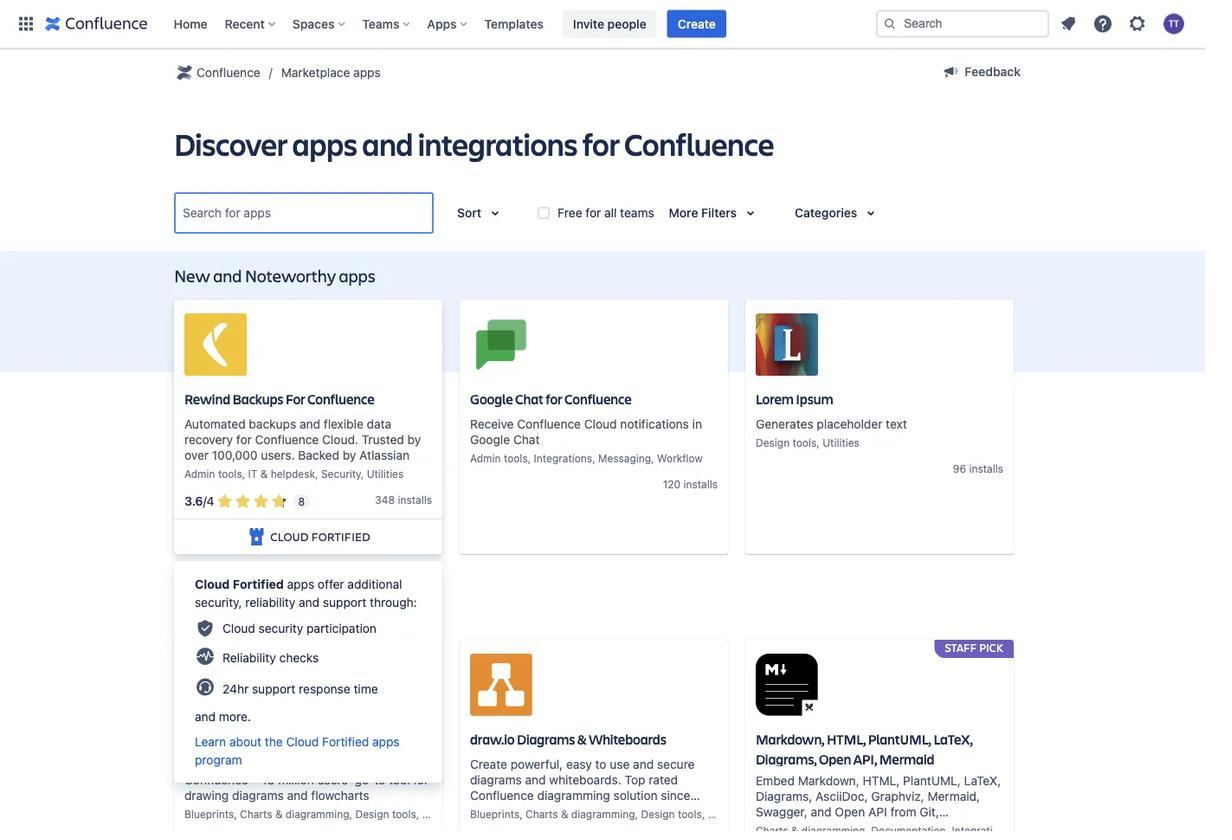 Task type: describe. For each thing, give the bounding box(es) containing it.
use
[[610, 757, 630, 771]]

staff pick for gliffy diagrams for confluence
[[374, 640, 432, 655]]

solution
[[614, 788, 658, 802]]

powerful,
[[511, 757, 563, 771]]

0 vertical spatial by
[[408, 432, 421, 447]]

discover apps and integrations for confluence
[[174, 123, 774, 164]]

apps inside learn about the cloud fortified apps program
[[372, 734, 400, 749]]

spaces
[[293, 16, 335, 31]]

, inside generates placeholder text design tools , utilities
[[817, 437, 820, 449]]

app
[[330, 757, 351, 771]]

cloud security participant badge image
[[195, 618, 216, 639]]

free for all teams
[[558, 205, 654, 220]]

additional
[[348, 577, 402, 591]]

staff for confluence
[[374, 640, 405, 655]]

& inside the original diagramming app for confluence – 18 million users' go-to tool for drawing diagrams and flowcharts blueprints , charts & diagramming , design tools , macros
[[275, 808, 283, 820]]

data
[[367, 417, 392, 431]]

backed
[[298, 448, 339, 462]]

whiteboards.
[[549, 773, 622, 787]]

backups
[[249, 417, 296, 431]]

participation
[[307, 621, 377, 636]]

browse
[[174, 596, 232, 619]]

teams button
[[357, 10, 417, 38]]

embed
[[756, 774, 795, 788]]

0 vertical spatial chat
[[515, 390, 544, 408]]

diagrams, inside embed markdown, html, plantuml, latex, diagrams, asciidoc, graphviz, mermaid, swagger, and open api from git, attachments or text
[[756, 789, 812, 803]]

trusted
[[362, 432, 404, 447]]

confluence up receive confluence cloud notifications in google chat admin tools , integrations , messaging , workflow
[[565, 390, 632, 408]]

cloud fortified app badge image
[[246, 526, 267, 547]]

integrations
[[534, 452, 592, 464]]

0 horizontal spatial fortified
[[233, 577, 284, 591]]

teams
[[620, 205, 654, 220]]

cloud up security,
[[195, 577, 230, 591]]

your profile and preferences image
[[1164, 13, 1185, 34]]

feedback button
[[930, 58, 1031, 86]]

for left all
[[586, 205, 601, 220]]

draw.io
[[470, 730, 515, 748]]

confluence up flexible
[[307, 390, 375, 408]]

apps down teams
[[353, 65, 381, 80]]

automated
[[184, 417, 246, 431]]

utilities inside generates placeholder text design tools , utilities
[[823, 437, 860, 449]]

placeholder
[[817, 417, 883, 431]]

utilities inside automated backups and flexible data recovery for confluence cloud. trusted by over 100,000 users. backed by atlassian admin tools , it & helpdesk , security , utilities
[[367, 468, 404, 480]]

home link
[[168, 10, 213, 38]]

for inside automated backups and flexible data recovery for confluence cloud. trusted by over 100,000 users. backed by atlassian admin tools , it & helpdesk , security , utilities
[[236, 432, 252, 447]]

filters
[[702, 206, 737, 220]]

learn about the cloud fortified apps program
[[195, 734, 400, 767]]

reliability
[[245, 595, 296, 609]]

git,
[[920, 805, 939, 819]]

s for lorem ipsum
[[998, 463, 1004, 475]]

api
[[869, 805, 887, 819]]

Search for apps field
[[178, 197, 430, 229]]

to inside create powerful, easy to use and secure diagrams and whiteboards. top rated confluence diagramming solution since 2013
[[595, 757, 607, 771]]

over
[[184, 448, 209, 462]]

s for google chat for confluence
[[712, 478, 718, 490]]

diagramming down flowcharts
[[286, 808, 349, 820]]

rewind backups for confluence
[[184, 390, 375, 408]]

confluence up more filters
[[624, 123, 774, 164]]

and inside automated backups and flexible data recovery for confluence cloud. trusted by over 100,000 users. backed by atlassian admin tools , it & helpdesk , security , utilities
[[300, 417, 320, 431]]

1,000
[[273, 596, 315, 619]]

install for google chat for confluence
[[684, 478, 712, 490]]

100,000
[[212, 448, 258, 462]]

diagramming inside create powerful, easy to use and secure diagrams and whiteboards. top rated confluence diagramming solution since 2013
[[537, 788, 610, 802]]

learn
[[195, 734, 226, 749]]

more.
[[219, 709, 251, 724]]

for up million
[[280, 730, 296, 748]]

or
[[830, 820, 842, 832]]

templates
[[485, 16, 544, 31]]

generates placeholder text design tools , utilities
[[756, 417, 907, 449]]

rated
[[649, 773, 678, 787]]

cloud fortified
[[195, 577, 284, 591]]

cloud fortified
[[270, 528, 370, 544]]

design inside generates placeholder text design tools , utilities
[[756, 437, 790, 449]]

home
[[174, 16, 207, 31]]

over
[[234, 596, 270, 619]]

diagrams for &
[[517, 730, 575, 748]]

design inside the original diagramming app for confluence – 18 million users' go-to tool for drawing diagrams and flowcharts blueprints , charts & diagramming , design tools , macros
[[355, 808, 389, 820]]

plantuml, inside the 'markdown, html, plantuml, latex, diagrams, open api, mermaid'
[[868, 730, 932, 748]]

mermaid,
[[928, 789, 980, 803]]

sort
[[457, 206, 482, 220]]

integrations
[[418, 123, 578, 164]]

offer
[[318, 577, 344, 591]]

apps inside the 'apps offer additional security, reliability and support through:'
[[287, 577, 314, 591]]

cloud fortified reliability badge image
[[195, 646, 216, 667]]

graphviz,
[[871, 789, 925, 803]]

create for create powerful, easy to use and secure diagrams and whiteboards. top rated confluence diagramming solution since 2013
[[470, 757, 507, 771]]

apps button
[[422, 10, 474, 38]]

4
[[207, 494, 214, 508]]

chat inside receive confluence cloud notifications in google chat admin tools , integrations , messaging , workflow
[[513, 432, 540, 447]]

the original diagramming app for confluence – 18 million users' go-to tool for drawing diagrams and flowcharts blueprints , charts & diagramming , design tools , macros
[[184, 757, 458, 820]]

and inside the original diagramming app for confluence – 18 million users' go-to tool for drawing diagrams and flowcharts blueprints , charts & diagramming , design tools , macros
[[287, 788, 308, 802]]

settings icon image
[[1127, 13, 1148, 34]]

to inside the original diagramming app for confluence – 18 million users' go-to tool for drawing diagrams and flowcharts blueprints , charts & diagramming , design tools , macros
[[374, 773, 386, 787]]

recovery
[[184, 432, 233, 447]]

helpdesk
[[271, 468, 315, 480]]

1 horizontal spatial design
[[641, 808, 675, 820]]

open inside the 'markdown, html, plantuml, latex, diagrams, open api, mermaid'
[[819, 750, 851, 768]]

million
[[278, 773, 314, 787]]

cloud
[[270, 528, 309, 544]]

reliability checks
[[223, 651, 319, 665]]

google inside receive confluence cloud notifications in google chat admin tools , integrations , messaging , workflow
[[470, 432, 510, 447]]

charts inside the original diagramming app for confluence – 18 million users' go-to tool for drawing diagrams and flowcharts blueprints , charts & diagramming , design tools , macros
[[240, 808, 272, 820]]

ipsum
[[796, 390, 833, 408]]

2 charts from the left
[[526, 808, 558, 820]]

banner containing home
[[0, 0, 1205, 48]]

staff pick for markdown, html, plantuml, latex, diagrams, open api, mermaid
[[945, 640, 1004, 655]]

templates link
[[479, 10, 549, 38]]

apps up 'participation'
[[317, 596, 354, 619]]

attachments
[[756, 820, 827, 832]]

all
[[604, 205, 617, 220]]

for up free for all teams
[[582, 123, 620, 164]]

latex, inside embed markdown, html, plantuml, latex, diagrams, asciidoc, graphviz, mermaid, swagger, and open api from git, attachments or text
[[964, 774, 1001, 788]]

confluence inside create powerful, easy to use and secure diagrams and whiteboards. top rated confluence diagramming solution since 2013
[[470, 788, 534, 802]]

gliffy
[[184, 730, 217, 748]]

swagger,
[[756, 805, 808, 819]]

create powerful, easy to use and secure diagrams and whiteboards. top rated confluence diagramming solution since 2013
[[470, 757, 695, 818]]

apps
[[427, 16, 457, 31]]

348
[[375, 494, 395, 506]]

more filters
[[669, 206, 737, 220]]

and more.
[[195, 709, 251, 724]]

fortified
[[311, 528, 370, 544]]

original
[[209, 757, 250, 771]]

apps right noteworthy in the top of the page
[[339, 264, 375, 287]]

rewind backups for confluence image
[[184, 313, 247, 376]]

marketplace
[[281, 65, 350, 80]]

2 vertical spatial s
[[427, 494, 432, 506]]

messaging
[[598, 452, 651, 464]]

tools inside automated backups and flexible data recovery for confluence cloud. trusted by over 100,000 users. backed by atlassian admin tools , it & helpdesk , security , utilities
[[218, 468, 242, 480]]

apps down marketplace apps link
[[292, 123, 357, 164]]

draw.io diagrams & whiteboards image
[[470, 654, 533, 716]]

global element
[[10, 0, 873, 48]]

checks
[[279, 651, 319, 665]]

3.6 / 4
[[184, 494, 214, 508]]

1 vertical spatial support
[[252, 681, 296, 696]]

–
[[252, 773, 259, 787]]

gliffy diagrams for confluence image
[[184, 654, 247, 716]]

diagrams inside create powerful, easy to use and secure diagrams and whiteboards. top rated confluence diagramming solution since 2013
[[470, 773, 522, 787]]

the
[[265, 734, 283, 749]]

recent
[[225, 16, 265, 31]]



Task type: locate. For each thing, give the bounding box(es) containing it.
latex, up mermaid
[[934, 730, 973, 748]]

confluence inside the original diagramming app for confluence – 18 million users' go-to tool for drawing diagrams and flowcharts blueprints , charts & diagramming , design tools , macros
[[184, 773, 248, 787]]

2 horizontal spatial design
[[756, 437, 790, 449]]

generates
[[756, 417, 814, 431]]

96
[[953, 463, 966, 475]]

support
[[323, 595, 367, 609], [252, 681, 296, 696]]

348 install s
[[375, 494, 432, 506]]

0 horizontal spatial text
[[845, 820, 866, 832]]

workflow
[[657, 452, 703, 464]]

1 horizontal spatial by
[[408, 432, 421, 447]]

fortified up "app"
[[322, 734, 369, 749]]

1 horizontal spatial create
[[678, 16, 716, 31]]

browse over 1,000 apps
[[174, 596, 354, 619]]

support inside the 'apps offer additional security, reliability and support through:'
[[323, 595, 367, 609]]

for right tool
[[413, 773, 429, 787]]

cloud right the
[[286, 734, 319, 749]]

admin down the 'receive' on the bottom left of page
[[470, 452, 501, 464]]

confluence down google chat for confluence
[[517, 417, 581, 431]]

diagrams for for
[[219, 730, 278, 748]]

tools inside receive confluence cloud notifications in google chat admin tools , integrations , messaging , workflow
[[504, 452, 528, 464]]

text inside embed markdown, html, plantuml, latex, diagrams, asciidoc, graphviz, mermaid, swagger, and open api from git, attachments or text
[[845, 820, 866, 832]]

& up easy
[[577, 730, 587, 748]]

1 horizontal spatial to
[[595, 757, 607, 771]]

google up the 'receive' on the bottom left of page
[[470, 390, 513, 408]]

1 vertical spatial diagrams,
[[756, 789, 812, 803]]

markdown, inside embed markdown, html, plantuml, latex, diagrams, asciidoc, graphviz, mermaid, swagger, and open api from git, attachments or text
[[798, 774, 860, 788]]

cloud fortified support badge image
[[195, 677, 216, 698]]

1 vertical spatial install
[[684, 478, 712, 490]]

for up 100,000
[[236, 432, 252, 447]]

1 vertical spatial s
[[712, 478, 718, 490]]

macros
[[422, 808, 458, 820], [708, 808, 744, 820]]

2 vertical spatial install
[[398, 494, 427, 506]]

96 install s
[[953, 463, 1004, 475]]

1 vertical spatial to
[[374, 773, 386, 787]]

2 google from the top
[[470, 432, 510, 447]]

to left tool
[[374, 773, 386, 787]]

0 vertical spatial admin
[[470, 452, 501, 464]]

0 vertical spatial support
[[323, 595, 367, 609]]

1 vertical spatial latex,
[[964, 774, 1001, 788]]

install right 96
[[969, 463, 998, 475]]

1 vertical spatial text
[[845, 820, 866, 832]]

1 horizontal spatial text
[[886, 417, 907, 431]]

1 vertical spatial markdown,
[[798, 774, 860, 788]]

Search field
[[876, 10, 1050, 38]]

0 vertical spatial fortified
[[233, 577, 284, 591]]

& down 'whiteboards.'
[[561, 808, 568, 820]]

cloud inside receive confluence cloud notifications in google chat admin tools , integrations , messaging , workflow
[[584, 417, 617, 431]]

create down draw.io
[[470, 757, 507, 771]]

gliffy diagrams for confluence
[[184, 730, 366, 748]]

cloud security participation
[[223, 621, 377, 636]]

1 horizontal spatial support
[[323, 595, 367, 609]]

1 vertical spatial admin
[[184, 468, 215, 480]]

0 horizontal spatial diagrams
[[232, 788, 284, 802]]

s right 120
[[712, 478, 718, 490]]

appswitcher icon image
[[16, 13, 36, 34]]

confluence image
[[45, 13, 148, 34], [45, 13, 148, 34]]

confluence up users.
[[255, 432, 319, 447]]

1 vertical spatial chat
[[513, 432, 540, 447]]

confluence up "app"
[[299, 730, 366, 748]]

1 vertical spatial fortified
[[322, 734, 369, 749]]

lorem ipsum
[[756, 390, 833, 408]]

120
[[663, 478, 681, 490]]

diagrams, inside the 'markdown, html, plantuml, latex, diagrams, open api, mermaid'
[[756, 750, 817, 768]]

admin down over at the left bottom
[[184, 468, 215, 480]]

install right 120
[[684, 478, 712, 490]]

for up receive confluence cloud notifications in google chat admin tools , integrations , messaging , workflow
[[546, 390, 562, 408]]

1 horizontal spatial diagrams
[[517, 730, 575, 748]]

0 vertical spatial create
[[678, 16, 716, 31]]

utilities down atlassian
[[367, 468, 404, 480]]

secure
[[657, 757, 695, 771]]

diagrams, up swagger,
[[756, 789, 812, 803]]

2 staff pick from the left
[[945, 640, 1004, 655]]

draw.io diagrams & whiteboards
[[470, 730, 667, 748]]

diagramming down solution
[[571, 808, 635, 820]]

0 horizontal spatial macros
[[422, 808, 458, 820]]

latex,
[[934, 730, 973, 748], [964, 774, 1001, 788]]

& right the it
[[260, 468, 268, 480]]

lorem
[[756, 390, 794, 408]]

0 vertical spatial latex,
[[934, 730, 973, 748]]

s right '348'
[[427, 494, 432, 506]]

chat down google chat for confluence image
[[515, 390, 544, 408]]

easy
[[566, 757, 592, 771]]

program
[[195, 753, 242, 767]]

backups
[[233, 390, 283, 408]]

and inside the 'apps offer additional security, reliability and support through:'
[[299, 595, 320, 609]]

macros inside the original diagramming app for confluence – 18 million users' go-to tool for drawing diagrams and flowcharts blueprints , charts & diagramming , design tools , macros
[[422, 808, 458, 820]]

embed markdown, html, plantuml, latex, diagrams, asciidoc, graphviz, mermaid, swagger, and open api from git, attachments or text
[[756, 774, 1001, 832]]

1 charts from the left
[[240, 808, 272, 820]]

0 vertical spatial html,
[[827, 730, 866, 748]]

context icon image
[[174, 62, 195, 83], [174, 62, 195, 83]]

banner
[[0, 0, 1205, 48]]

drawing
[[184, 788, 229, 802]]

automated backups and flexible data recovery for confluence cloud. trusted by over 100,000 users. backed by atlassian admin tools , it & helpdesk , security , utilities
[[184, 417, 421, 480]]

cloud down over
[[223, 621, 255, 636]]

0 vertical spatial s
[[998, 463, 1004, 475]]

1 macros from the left
[[422, 808, 458, 820]]

& down million
[[275, 808, 283, 820]]

0 horizontal spatial staff pick
[[374, 640, 432, 655]]

blueprints down powerful,
[[470, 808, 520, 820]]

fortified
[[233, 577, 284, 591], [322, 734, 369, 749]]

1 horizontal spatial diagrams
[[470, 773, 522, 787]]

through:
[[370, 595, 417, 609]]

apps
[[353, 65, 381, 80], [292, 123, 357, 164], [339, 264, 375, 287], [287, 577, 314, 591], [317, 596, 354, 619], [372, 734, 400, 749]]

go-
[[355, 773, 374, 787]]

tools down the 'receive' on the bottom left of page
[[504, 452, 528, 464]]

confluence inside automated backups and flexible data recovery for confluence cloud. trusted by over 100,000 users. backed by atlassian admin tools , it & helpdesk , security , utilities
[[255, 432, 319, 447]]

in
[[692, 417, 702, 431]]

latex, up mermaid,
[[964, 774, 1001, 788]]

cloud inside learn about the cloud fortified apps program
[[286, 734, 319, 749]]

0 horizontal spatial utilities
[[367, 468, 404, 480]]

1 vertical spatial html,
[[863, 774, 900, 788]]

1 vertical spatial diagrams
[[232, 788, 284, 802]]

tool
[[389, 773, 410, 787]]

create right people
[[678, 16, 716, 31]]

notification icon image
[[1058, 13, 1079, 34]]

macros left 2013
[[422, 808, 458, 820]]

utilities
[[823, 437, 860, 449], [367, 468, 404, 480]]

1 vertical spatial create
[[470, 757, 507, 771]]

0 vertical spatial utilities
[[823, 437, 860, 449]]

plantuml, up mermaid
[[868, 730, 932, 748]]

security,
[[195, 595, 242, 609]]

since
[[661, 788, 691, 802]]

1 horizontal spatial pick
[[980, 640, 1004, 655]]

about
[[229, 734, 262, 749]]

admin inside automated backups and flexible data recovery for confluence cloud. trusted by over 100,000 users. backed by atlassian admin tools , it & helpdesk , security , utilities
[[184, 468, 215, 480]]

blueprints
[[184, 808, 234, 820], [470, 808, 520, 820]]

1 staff from the left
[[374, 640, 405, 655]]

create link
[[667, 10, 726, 38]]

text right or on the bottom right of page
[[845, 820, 866, 832]]

for up go-
[[354, 757, 369, 771]]

2 diagrams, from the top
[[756, 789, 812, 803]]

install right '348'
[[398, 494, 427, 506]]

1 vertical spatial by
[[343, 448, 356, 462]]

help icon image
[[1093, 13, 1114, 34]]

lorem ipsum image
[[756, 313, 818, 376]]

blueprints down the drawing
[[184, 808, 234, 820]]

confluence up the drawing
[[184, 773, 248, 787]]

1 blueprints from the left
[[184, 808, 234, 820]]

& inside automated backups and flexible data recovery for confluence cloud. trusted by over 100,000 users. backed by atlassian admin tools , it & helpdesk , security , utilities
[[260, 468, 268, 480]]

google down the 'receive' on the bottom left of page
[[470, 432, 510, 447]]

tools down generates
[[793, 437, 817, 449]]

plantuml, up mermaid,
[[903, 774, 961, 788]]

2 horizontal spatial s
[[998, 463, 1004, 475]]

by right trusted
[[408, 432, 421, 447]]

apps up 1,000
[[287, 577, 314, 591]]

html, up the graphviz,
[[863, 774, 900, 788]]

0 horizontal spatial charts
[[240, 808, 272, 820]]

receive confluence cloud notifications in google chat admin tools , integrations , messaging , workflow
[[470, 417, 703, 464]]

markdown, up embed
[[756, 730, 825, 748]]

from
[[891, 805, 917, 819]]

google chat for confluence image
[[470, 313, 533, 376]]

1 vertical spatial utilities
[[367, 468, 404, 480]]

diagrams, up embed
[[756, 750, 817, 768]]

0 vertical spatial markdown,
[[756, 730, 825, 748]]

0 vertical spatial plantuml,
[[868, 730, 932, 748]]

1 vertical spatial google
[[470, 432, 510, 447]]

open down 'asciidoc,'
[[835, 805, 865, 819]]

cloud
[[584, 417, 617, 431], [195, 577, 230, 591], [223, 621, 255, 636], [286, 734, 319, 749]]

1 horizontal spatial charts
[[526, 808, 558, 820]]

18
[[262, 773, 275, 787]]

fortified inside learn about the cloud fortified apps program
[[322, 734, 369, 749]]

1 horizontal spatial s
[[712, 478, 718, 490]]

utilities down placeholder at the right of the page
[[823, 437, 860, 449]]

the
[[184, 757, 206, 771]]

0 vertical spatial text
[[886, 417, 907, 431]]

24hr
[[223, 681, 249, 696]]

spaces button
[[287, 10, 352, 38]]

open
[[819, 750, 851, 768], [835, 805, 865, 819]]

2 macros from the left
[[708, 808, 744, 820]]

diagrams down –
[[232, 788, 284, 802]]

2 pick from the left
[[980, 640, 1004, 655]]

1 horizontal spatial blueprints
[[470, 808, 520, 820]]

by down cloud.
[[343, 448, 356, 462]]

rewind
[[184, 390, 230, 408]]

security
[[321, 468, 361, 480]]

charts down powerful,
[[526, 808, 558, 820]]

users'
[[317, 773, 351, 787]]

design down since
[[641, 808, 675, 820]]

create for create
[[678, 16, 716, 31]]

confluence up 2013
[[470, 788, 534, 802]]

0 horizontal spatial support
[[252, 681, 296, 696]]

1 pick from the left
[[408, 640, 432, 655]]

design down go-
[[355, 808, 389, 820]]

1 horizontal spatial fortified
[[322, 734, 369, 749]]

macros left swagger,
[[708, 808, 744, 820]]

invite people
[[573, 16, 647, 31]]

top
[[625, 773, 646, 787]]

text right placeholder at the right of the page
[[886, 417, 907, 431]]

text
[[886, 417, 907, 431], [845, 820, 866, 832]]

create inside create powerful, easy to use and secure diagrams and whiteboards. top rated confluence diagramming solution since 2013
[[470, 757, 507, 771]]

design
[[756, 437, 790, 449], [355, 808, 389, 820], [641, 808, 675, 820]]

diagrams up powerful,
[[517, 730, 575, 748]]

charts down –
[[240, 808, 272, 820]]

0 horizontal spatial blueprints
[[184, 808, 234, 820]]

admin inside receive confluence cloud notifications in google chat admin tools , integrations , messaging , workflow
[[470, 452, 501, 464]]

1 horizontal spatial staff pick
[[945, 640, 1004, 655]]

confluence down recent
[[197, 65, 260, 80]]

marketplace apps link
[[281, 62, 381, 83]]

categories
[[795, 206, 857, 220]]

fortified up reliability
[[233, 577, 284, 591]]

apps offer additional security, reliability and support through:
[[195, 577, 417, 609]]

2 blueprints from the left
[[470, 808, 520, 820]]

tools down 100,000
[[218, 468, 242, 480]]

support down offer
[[323, 595, 367, 609]]

0 horizontal spatial pick
[[408, 640, 432, 655]]

0 vertical spatial google
[[470, 390, 513, 408]]

diagrams down more.
[[219, 730, 278, 748]]

0 horizontal spatial staff
[[374, 640, 405, 655]]

diagramming down 'whiteboards.'
[[537, 788, 610, 802]]

mermaid
[[880, 750, 935, 768]]

1 horizontal spatial staff
[[945, 640, 977, 655]]

diagrams up 2013
[[470, 773, 522, 787]]

flowcharts
[[311, 788, 369, 802]]

html, inside the 'markdown, html, plantuml, latex, diagrams, open api, mermaid'
[[827, 730, 866, 748]]

marketplace apps
[[281, 65, 381, 80]]

markdown, inside the 'markdown, html, plantuml, latex, diagrams, open api, mermaid'
[[756, 730, 825, 748]]

people
[[608, 16, 647, 31]]

0 horizontal spatial install
[[398, 494, 427, 506]]

diagramming up million
[[253, 757, 326, 771]]

asciidoc,
[[816, 789, 868, 803]]

pick for confluence
[[408, 640, 432, 655]]

blueprints , charts & diagramming , design tools , macros
[[470, 808, 744, 820]]

plantuml, inside embed markdown, html, plantuml, latex, diagrams, asciidoc, graphviz, mermaid, swagger, and open api from git, attachments or text
[[903, 774, 961, 788]]

cloud up the messaging
[[584, 417, 617, 431]]

1 diagrams from the left
[[219, 730, 278, 748]]

search image
[[883, 17, 897, 31]]

confluence
[[197, 65, 260, 80], [624, 123, 774, 164], [307, 390, 375, 408], [565, 390, 632, 408], [517, 417, 581, 431], [255, 432, 319, 447], [299, 730, 366, 748], [184, 773, 248, 787], [470, 788, 534, 802]]

markdown, html, plantuml, latex, diagrams, open api, mermaid image
[[756, 654, 818, 716]]

0 horizontal spatial diagrams
[[219, 730, 278, 748]]

notifications
[[620, 417, 689, 431]]

blueprints inside the original diagramming app for confluence – 18 million users' go-to tool for drawing diagrams and flowcharts blueprints , charts & diagramming , design tools , macros
[[184, 808, 234, 820]]

0 horizontal spatial s
[[427, 494, 432, 506]]

open left api,
[[819, 750, 851, 768]]

3.6
[[184, 494, 203, 508]]

to
[[595, 757, 607, 771], [374, 773, 386, 787]]

cloud.
[[322, 432, 358, 447]]

reliability
[[223, 651, 276, 665]]

0 horizontal spatial create
[[470, 757, 507, 771]]

markdown, up 'asciidoc,'
[[798, 774, 860, 788]]

tools down since
[[678, 808, 702, 820]]

1 vertical spatial open
[[835, 805, 865, 819]]

latex, inside the 'markdown, html, plantuml, latex, diagrams, open api, mermaid'
[[934, 730, 973, 748]]

0 vertical spatial install
[[969, 463, 998, 475]]

1 diagrams, from the top
[[756, 750, 817, 768]]

html, inside embed markdown, html, plantuml, latex, diagrams, asciidoc, graphviz, mermaid, swagger, and open api from git, attachments or text
[[863, 774, 900, 788]]

pick for latex,
[[980, 640, 1004, 655]]

2 horizontal spatial install
[[969, 463, 998, 475]]

tools inside generates placeholder text design tools , utilities
[[793, 437, 817, 449]]

staff for latex,
[[945, 640, 977, 655]]

24hr support response time
[[223, 681, 378, 696]]

create
[[678, 16, 716, 31], [470, 757, 507, 771]]

0 horizontal spatial admin
[[184, 468, 215, 480]]

chat down the 'receive' on the bottom left of page
[[513, 432, 540, 447]]

tools inside the original diagramming app for confluence – 18 million users' go-to tool for drawing diagrams and flowcharts blueprints , charts & diagramming , design tools , macros
[[392, 808, 416, 820]]

1 horizontal spatial macros
[[708, 808, 744, 820]]

confluence inside receive confluence cloud notifications in google chat admin tools , integrations , messaging , workflow
[[517, 417, 581, 431]]

support down reliability checks
[[252, 681, 296, 696]]

and inside embed markdown, html, plantuml, latex, diagrams, asciidoc, graphviz, mermaid, swagger, and open api from git, attachments or text
[[811, 805, 832, 819]]

1 google from the top
[[470, 390, 513, 408]]

security
[[259, 621, 303, 636]]

time
[[354, 681, 378, 696]]

s right 96
[[998, 463, 1004, 475]]

0 horizontal spatial design
[[355, 808, 389, 820]]

1 horizontal spatial utilities
[[823, 437, 860, 449]]

open inside embed markdown, html, plantuml, latex, diagrams, asciidoc, graphviz, mermaid, swagger, and open api from git, attachments or text
[[835, 805, 865, 819]]

0 horizontal spatial by
[[343, 448, 356, 462]]

markdown, html, plantuml, latex, diagrams, open api, mermaid
[[756, 730, 973, 768]]

0 vertical spatial diagrams
[[470, 773, 522, 787]]

1 horizontal spatial admin
[[470, 452, 501, 464]]

google chat for confluence
[[470, 390, 632, 408]]

1 staff pick from the left
[[374, 640, 432, 655]]

tools
[[793, 437, 817, 449], [504, 452, 528, 464], [218, 468, 242, 480], [392, 808, 416, 820], [678, 808, 702, 820]]

2 staff from the left
[[945, 640, 977, 655]]

to left use
[[595, 757, 607, 771]]

pick
[[408, 640, 432, 655], [980, 640, 1004, 655]]

0 vertical spatial to
[[595, 757, 607, 771]]

receive
[[470, 417, 514, 431]]

feedback
[[965, 65, 1021, 79]]

1 horizontal spatial install
[[684, 478, 712, 490]]

noteworthy
[[245, 264, 336, 287]]

diagrams inside the original diagramming app for confluence – 18 million users' go-to tool for drawing diagrams and flowcharts blueprints , charts & diagramming , design tools , macros
[[232, 788, 284, 802]]

0 vertical spatial diagrams,
[[756, 750, 817, 768]]

tools down tool
[[392, 808, 416, 820]]

2 diagrams from the left
[[517, 730, 575, 748]]

new
[[174, 264, 210, 287]]

apps up tool
[[372, 734, 400, 749]]

invite
[[573, 16, 604, 31]]

1 vertical spatial plantuml,
[[903, 774, 961, 788]]

create inside global element
[[678, 16, 716, 31]]

install for lorem ipsum
[[969, 463, 998, 475]]

design down generates
[[756, 437, 790, 449]]

0 horizontal spatial to
[[374, 773, 386, 787]]

text inside generates placeholder text design tools , utilities
[[886, 417, 907, 431]]

html, up api,
[[827, 730, 866, 748]]

0 vertical spatial open
[[819, 750, 851, 768]]



Task type: vqa. For each thing, say whether or not it's contained in the screenshot.
and more.
yes



